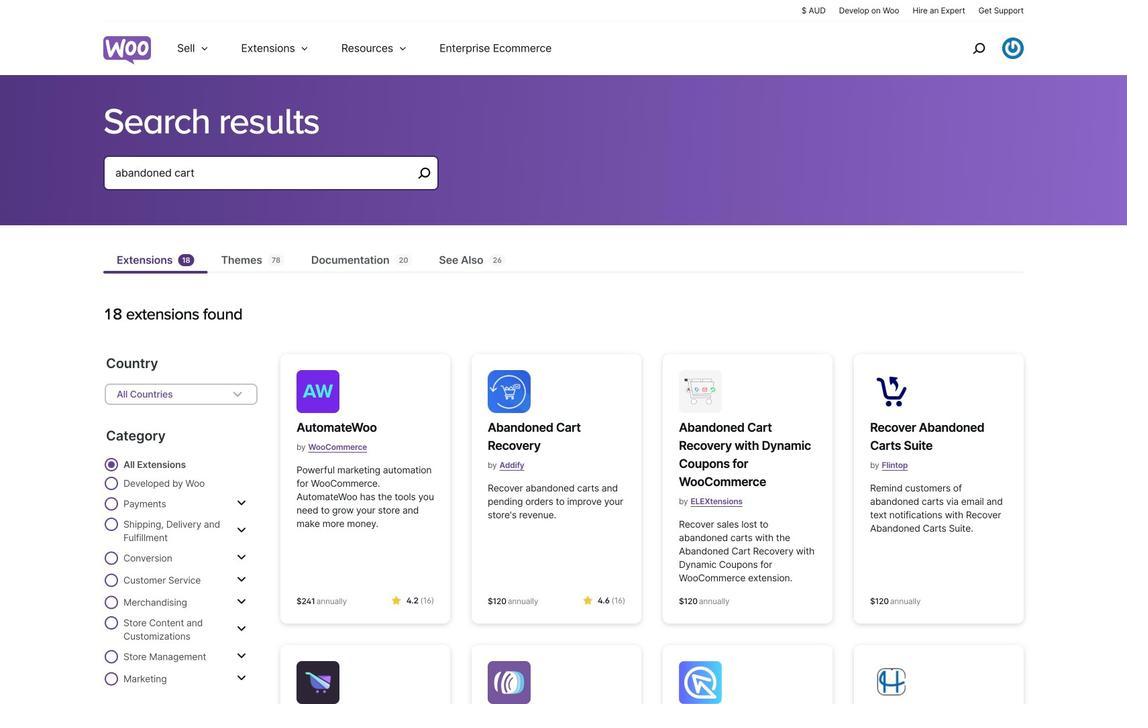 Task type: locate. For each thing, give the bounding box(es) containing it.
show subcategories image
[[237, 498, 246, 509], [237, 575, 246, 585], [237, 597, 246, 608], [237, 673, 246, 684]]

3 show subcategories image from the top
[[237, 624, 246, 635]]

Search extensions search field
[[115, 164, 413, 182]]

1 show subcategories image from the top
[[237, 525, 246, 536]]

2 show subcategories image from the top
[[237, 552, 246, 563]]

show subcategories image
[[237, 525, 246, 536], [237, 552, 246, 563], [237, 624, 246, 635], [237, 651, 246, 662]]

4 show subcategories image from the top
[[237, 673, 246, 684]]

1 show subcategories image from the top
[[237, 498, 246, 509]]

Filter countries field
[[105, 384, 258, 405]]

None search field
[[103, 156, 439, 207]]

3 show subcategories image from the top
[[237, 597, 246, 608]]



Task type: describe. For each thing, give the bounding box(es) containing it.
open account menu image
[[1002, 38, 1024, 59]]

service navigation menu element
[[944, 27, 1024, 70]]

search image
[[968, 38, 990, 59]]

2 show subcategories image from the top
[[237, 575, 246, 585]]

4 show subcategories image from the top
[[237, 651, 246, 662]]

angle down image
[[229, 386, 246, 403]]



Task type: vqa. For each thing, say whether or not it's contained in the screenshot.
'DOWNLOAD' button associated with Gift Cards × 1
no



